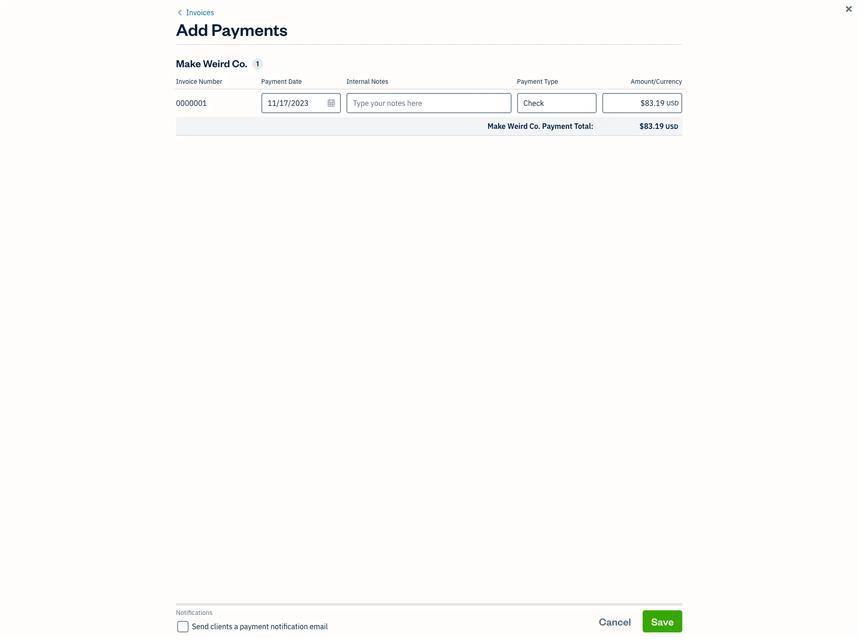 Task type: locate. For each thing, give the bounding box(es) containing it.
invoice
[[685, 39, 718, 52], [176, 77, 197, 86], [515, 95, 558, 112]]

make weird co. payment total:
[[488, 122, 594, 131]]

invoices
[[186, 8, 214, 17], [234, 35, 297, 56]]

make down notes
[[372, 95, 405, 112]]

payable
[[463, 95, 512, 112]]

1 horizontal spatial weird
[[508, 122, 528, 131]]

make up the invoice number
[[176, 57, 201, 70]]

0 vertical spatial make
[[176, 57, 201, 70]]

2 vertical spatial invoice
[[515, 95, 558, 112]]

0 horizontal spatial make
[[176, 57, 201, 70]]

new invoice link
[[654, 35, 726, 57]]

cancel button
[[591, 610, 640, 633]]

chevronleft image
[[176, 7, 185, 18]]

payment left type
[[518, 77, 543, 86]]

0 horizontal spatial invoices
[[186, 8, 214, 17]]

save button
[[644, 610, 683, 633]]

1 vertical spatial weird
[[508, 122, 528, 131]]

0 horizontal spatial co.
[[232, 57, 247, 70]]

co. for make weird co.
[[232, 57, 247, 70]]

invoice like a pro image
[[305, 120, 337, 152]]

invoice up the 0000001
[[176, 77, 197, 86]]

date
[[289, 77, 302, 86]]

make the most payable invoice ever
[[372, 95, 588, 112]]

amount/currency
[[631, 77, 683, 86]]

payment date
[[261, 77, 302, 86]]

usd inside $83.19 usd
[[666, 122, 679, 131]]

1 vertical spatial invoices
[[234, 35, 297, 56]]

total:
[[575, 122, 594, 131]]

invoices button
[[176, 7, 214, 18]]

1 vertical spatial make
[[372, 95, 405, 112]]

Payment Type text field
[[518, 94, 596, 112]]

make for make the most payable invoice ever
[[372, 95, 405, 112]]

0 vertical spatial co.
[[232, 57, 247, 70]]

payment left date
[[261, 77, 287, 86]]

2 horizontal spatial invoice
[[685, 39, 718, 52]]

send
[[192, 622, 209, 631]]

1 horizontal spatial make
[[372, 95, 405, 112]]

0 vertical spatial invoices
[[186, 8, 214, 17]]

0 vertical spatial usd
[[667, 99, 679, 107]]

payment
[[261, 77, 287, 86], [518, 77, 543, 86], [543, 122, 573, 131]]

make for make weird co. payment total:
[[488, 122, 506, 131]]

weird for make weird co. payment total:
[[508, 122, 528, 131]]

usd right "$83.19" on the right of page
[[666, 122, 679, 131]]

weird
[[203, 57, 230, 70], [508, 122, 528, 131]]

make down payable
[[488, 122, 506, 131]]

Amount (USD) text field
[[603, 93, 683, 113]]

1 vertical spatial usd
[[666, 122, 679, 131]]

$83.19
[[640, 122, 664, 131]]

weird for make weird co.
[[203, 57, 230, 70]]

invoices up 1
[[234, 35, 297, 56]]

new
[[663, 39, 683, 52]]

co. left 1
[[232, 57, 247, 70]]

0 vertical spatial weird
[[203, 57, 230, 70]]

payment
[[240, 622, 269, 631]]

make weird co.
[[176, 57, 247, 70]]

invoice number
[[176, 77, 222, 86]]

0 horizontal spatial invoice
[[176, 77, 197, 86]]

invoice down the payment type
[[515, 95, 558, 112]]

invoice right the new
[[685, 39, 718, 52]]

co.
[[232, 57, 247, 70], [530, 122, 541, 131]]

1 horizontal spatial invoices
[[234, 35, 297, 56]]

2 vertical spatial make
[[488, 122, 506, 131]]

co. for make weird co. payment total:
[[530, 122, 541, 131]]

new invoice
[[663, 39, 718, 52]]

weird up number
[[203, 57, 230, 70]]

close image
[[845, 4, 854, 15]]

payment for payment type
[[518, 77, 543, 86]]

1 vertical spatial co.
[[530, 122, 541, 131]]

1 vertical spatial invoice
[[176, 77, 197, 86]]

usd
[[667, 99, 679, 107], [666, 122, 679, 131]]

type
[[545, 77, 559, 86]]

invoices up "add"
[[186, 8, 214, 17]]

most
[[430, 95, 461, 112]]

save
[[652, 615, 674, 628]]

Type your notes here text field
[[347, 93, 512, 113]]

internal notes
[[347, 77, 389, 86]]

number
[[199, 77, 222, 86]]

clients
[[211, 622, 233, 631]]

ever
[[561, 95, 588, 112]]

co. down payment type text field
[[530, 122, 541, 131]]

1 horizontal spatial co.
[[530, 122, 541, 131]]

make
[[176, 57, 201, 70], [372, 95, 405, 112], [488, 122, 506, 131]]

weird down payable
[[508, 122, 528, 131]]

0 horizontal spatial weird
[[203, 57, 230, 70]]

0 vertical spatial invoice
[[685, 39, 718, 52]]

usd up $83.19 usd at the right top of the page
[[667, 99, 679, 107]]

2 horizontal spatial make
[[488, 122, 506, 131]]



Task type: describe. For each thing, give the bounding box(es) containing it.
Date in MM/DD/YYYY format text field
[[261, 93, 341, 113]]

internal
[[347, 77, 370, 86]]

the
[[408, 95, 428, 112]]

email
[[310, 622, 328, 631]]

notifications
[[176, 609, 213, 617]]

make for make weird co.
[[176, 57, 201, 70]]

send payment reminders image
[[623, 120, 655, 152]]

add payments
[[176, 18, 288, 40]]

notes
[[372, 77, 389, 86]]

invoices inside button
[[186, 8, 214, 17]]

add
[[176, 18, 208, 40]]

payment type
[[518, 77, 559, 86]]

$83.19 usd
[[640, 122, 679, 131]]

a
[[234, 622, 238, 631]]

0000001
[[176, 99, 207, 108]]

main element
[[0, 0, 101, 637]]

payment down payment type text field
[[543, 122, 573, 131]]

1 horizontal spatial invoice
[[515, 95, 558, 112]]

payment for payment date
[[261, 77, 287, 86]]

accept credit cards image
[[464, 120, 496, 152]]

send clients a payment notification email
[[192, 622, 328, 631]]

1
[[257, 59, 259, 68]]

notification
[[271, 622, 308, 631]]

cancel
[[599, 615, 632, 628]]

payments
[[212, 18, 288, 40]]



Task type: vqa. For each thing, say whether or not it's contained in the screenshot.
the middle chevron large down image
no



